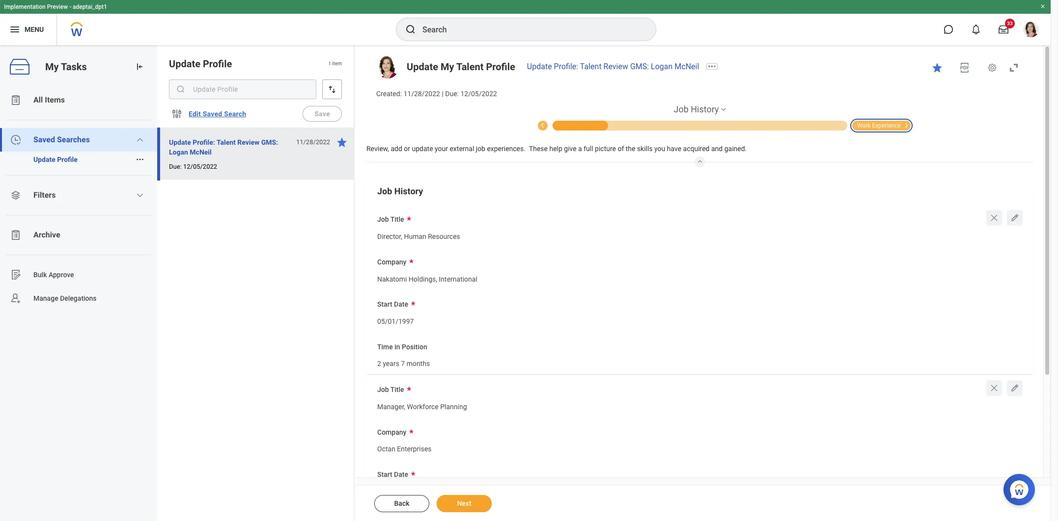 Task type: locate. For each thing, give the bounding box(es) containing it.
0 horizontal spatial profile:
[[193, 139, 215, 146]]

title up manager,
[[390, 386, 404, 394]]

job title element containing director, human resources
[[377, 227, 460, 245]]

mcneil up due: 12/05/2022 in the top of the page
[[190, 148, 212, 156]]

1 vertical spatial review
[[237, 139, 260, 146]]

job history inside job history navigation
[[674, 104, 719, 114]]

job history up acquired
[[674, 104, 719, 114]]

1 vertical spatial gms:
[[261, 139, 278, 146]]

job history
[[674, 104, 719, 114], [377, 186, 423, 197]]

1 job title from the top
[[377, 216, 404, 224]]

planning
[[440, 403, 467, 411]]

filters
[[33, 191, 56, 200]]

2 years 7 months
[[377, 360, 430, 368]]

justify image
[[9, 24, 21, 35]]

0 vertical spatial x image
[[989, 213, 999, 223]]

item
[[332, 61, 342, 66]]

octan enterprises
[[377, 446, 432, 454]]

time
[[377, 343, 393, 351]]

history down or
[[394, 186, 423, 197]]

x image left edit icon
[[989, 384, 999, 394]]

1 horizontal spatial update profile: talent review gms: logan mcneil
[[527, 62, 699, 71]]

job history element
[[367, 178, 1034, 522]]

start date down "octan"
[[377, 471, 408, 479]]

0 vertical spatial mcneil
[[675, 62, 699, 71]]

chevron down image for filters
[[136, 192, 144, 199]]

12/05/2022
[[461, 90, 497, 98], [183, 163, 217, 170]]

job history down or
[[377, 186, 423, 197]]

clipboard image left all
[[10, 94, 22, 106]]

saved right clock check icon
[[33, 135, 55, 144]]

company for nakatomi
[[377, 258, 406, 266]]

1 vertical spatial x image
[[989, 384, 999, 394]]

0 horizontal spatial update profile
[[33, 156, 78, 164]]

12/05/2022 down update my talent profile
[[461, 90, 497, 98]]

update profile: talent review gms: logan mcneil
[[527, 62, 699, 71], [169, 139, 278, 156]]

profile logan mcneil image
[[1023, 22, 1039, 39]]

2 x image from the top
[[989, 384, 999, 394]]

0 horizontal spatial profile
[[57, 156, 78, 164]]

title for manager,
[[390, 386, 404, 394]]

star image
[[336, 137, 348, 148]]

2 job title element from the top
[[377, 397, 467, 415]]

1 horizontal spatial saved
[[203, 110, 222, 118]]

job inside the "job history" popup button
[[674, 104, 689, 114]]

full
[[584, 145, 593, 153]]

manage delegations link
[[0, 287, 157, 310]]

1 vertical spatial update profile
[[33, 156, 78, 164]]

0 horizontal spatial talent
[[217, 139, 236, 146]]

history inside region
[[394, 186, 423, 197]]

1 horizontal spatial logan
[[651, 62, 673, 71]]

position
[[402, 343, 427, 351]]

profile inside item list element
[[203, 58, 232, 70]]

2 title from the top
[[390, 386, 404, 394]]

1 horizontal spatial mcneil
[[675, 62, 699, 71]]

1 horizontal spatial due:
[[445, 90, 459, 98]]

1 clipboard image from the top
[[10, 94, 22, 106]]

chevron right image
[[900, 120, 912, 129]]

talent
[[456, 61, 484, 73], [580, 62, 602, 71], [217, 139, 236, 146]]

job
[[674, 104, 689, 114], [377, 186, 392, 197], [377, 216, 389, 224], [377, 386, 389, 394]]

1 vertical spatial logan
[[169, 148, 188, 156]]

1 vertical spatial saved
[[33, 135, 55, 144]]

33
[[1007, 21, 1013, 26]]

holdings,
[[409, 275, 437, 283]]

a
[[578, 145, 582, 153]]

1 job title element from the top
[[377, 227, 460, 245]]

talent inside the update profile: talent review gms: logan mcneil
[[217, 139, 236, 146]]

update up created: 11/28/2022 | due: 12/05/2022
[[407, 61, 438, 73]]

0 vertical spatial job title
[[377, 216, 404, 224]]

job title element containing manager, workforce planning
[[377, 397, 467, 415]]

update your
[[412, 145, 448, 153]]

my tasks element
[[0, 45, 157, 522]]

director,
[[377, 233, 402, 241]]

approve
[[49, 271, 74, 279]]

clipboard image for all items
[[10, 94, 22, 106]]

history up acquired
[[691, 104, 719, 114]]

give
[[564, 145, 577, 153]]

created: 11/28/2022 | due: 12/05/2022
[[376, 90, 497, 98]]

1 vertical spatial mcneil
[[190, 148, 212, 156]]

0 horizontal spatial history
[[394, 186, 423, 197]]

start up 05/01/1997 text box
[[377, 301, 392, 309]]

job title element
[[377, 227, 460, 245], [377, 397, 467, 415]]

1 title from the top
[[390, 216, 404, 224]]

0 horizontal spatial saved
[[33, 135, 55, 144]]

saved right edit at the top left of page
[[203, 110, 222, 118]]

1 horizontal spatial gms:
[[630, 62, 649, 71]]

logan
[[651, 62, 673, 71], [169, 148, 188, 156]]

2 horizontal spatial talent
[[580, 62, 602, 71]]

you
[[654, 145, 665, 153]]

11/28/2022 left star image
[[296, 139, 330, 146]]

1 x image from the top
[[989, 213, 999, 223]]

picture
[[595, 145, 616, 153]]

update profile: talent review gms: logan mcneil link
[[527, 62, 699, 71]]

chevron down image for saved searches
[[136, 136, 144, 144]]

mcneil up the "job history" popup button
[[675, 62, 699, 71]]

configure image
[[171, 108, 183, 120]]

2 job title from the top
[[377, 386, 404, 394]]

x image for director, human resources
[[989, 213, 999, 223]]

update down saved searches
[[33, 156, 55, 164]]

1 vertical spatial date
[[394, 471, 408, 479]]

update profile
[[169, 58, 232, 70], [33, 156, 78, 164]]

clipboard image left archive
[[10, 229, 22, 241]]

list
[[0, 88, 157, 310]]

due: right |
[[445, 90, 459, 98]]

1 vertical spatial due:
[[169, 163, 182, 170]]

0 vertical spatial update profile
[[169, 58, 232, 70]]

user plus image
[[10, 293, 22, 305]]

0 horizontal spatial update profile: talent review gms: logan mcneil
[[169, 139, 278, 156]]

1 vertical spatial update profile: talent review gms: logan mcneil
[[169, 139, 278, 156]]

have
[[667, 145, 681, 153]]

0 horizontal spatial job history
[[377, 186, 423, 197]]

2 date from the top
[[394, 471, 408, 479]]

due: right 'related actions' image
[[169, 163, 182, 170]]

2 chevron down image from the top
[[136, 192, 144, 199]]

0 horizontal spatial 11/28/2022
[[296, 139, 330, 146]]

1 vertical spatial start
[[377, 471, 392, 479]]

0 vertical spatial review
[[604, 62, 628, 71]]

years
[[383, 360, 399, 368]]

my left tasks
[[45, 61, 59, 73]]

0 vertical spatial job history
[[674, 104, 719, 114]]

company up "octan"
[[377, 429, 406, 437]]

months
[[407, 360, 430, 368]]

date up start date element
[[394, 301, 408, 309]]

1 vertical spatial job title
[[377, 386, 404, 394]]

0 vertical spatial 11/28/2022
[[404, 90, 440, 98]]

title up director,
[[390, 216, 404, 224]]

0 horizontal spatial 12/05/2022
[[183, 163, 217, 170]]

1 horizontal spatial search image
[[405, 24, 417, 35]]

1 vertical spatial chevron down image
[[136, 192, 144, 199]]

Search Workday  search field
[[423, 19, 636, 40]]

0 vertical spatial 12/05/2022
[[461, 90, 497, 98]]

0 horizontal spatial search image
[[176, 85, 186, 94]]

gms:
[[630, 62, 649, 71], [261, 139, 278, 146]]

1 vertical spatial job history
[[377, 186, 423, 197]]

job title up manager,
[[377, 386, 404, 394]]

saved searches button
[[0, 128, 157, 152]]

logan inside the update profile: talent review gms: logan mcneil
[[169, 148, 188, 156]]

delegations
[[60, 295, 97, 302]]

0 horizontal spatial mcneil
[[190, 148, 212, 156]]

start date
[[377, 301, 408, 309], [377, 471, 408, 479]]

bulk approve link
[[0, 263, 157, 287]]

0 vertical spatial company
[[377, 258, 406, 266]]

0 vertical spatial date
[[394, 301, 408, 309]]

1 horizontal spatial job history
[[674, 104, 719, 114]]

0 vertical spatial update profile: talent review gms: logan mcneil
[[527, 62, 699, 71]]

profile: inside the update profile: talent review gms: logan mcneil
[[193, 139, 215, 146]]

0 horizontal spatial review
[[237, 139, 260, 146]]

time in position element
[[377, 354, 430, 372]]

0 vertical spatial start
[[377, 301, 392, 309]]

1 vertical spatial clipboard image
[[10, 229, 22, 241]]

1 horizontal spatial talent
[[456, 61, 484, 73]]

11/28/2022
[[404, 90, 440, 98], [296, 139, 330, 146]]

0 vertical spatial start date
[[377, 301, 408, 309]]

1 chevron down image from the top
[[136, 136, 144, 144]]

1 horizontal spatial history
[[691, 104, 719, 114]]

0 vertical spatial history
[[691, 104, 719, 114]]

my up |
[[441, 61, 454, 73]]

edit saved search button
[[185, 104, 250, 124]]

profile:
[[554, 62, 578, 71], [193, 139, 215, 146]]

profile inside button
[[57, 156, 78, 164]]

chevron down image down 'related actions' image
[[136, 192, 144, 199]]

0 vertical spatial due:
[[445, 90, 459, 98]]

update inside my tasks element
[[33, 156, 55, 164]]

my tasks
[[45, 61, 87, 73]]

my
[[45, 61, 59, 73], [441, 61, 454, 73]]

None text field
[[169, 80, 316, 99]]

review
[[604, 62, 628, 71], [237, 139, 260, 146]]

clipboard image
[[10, 94, 22, 106], [10, 229, 22, 241]]

clipboard image inside all items button
[[10, 94, 22, 106]]

company element containing octan enterprises
[[377, 439, 432, 457]]

skills
[[637, 145, 653, 153]]

clipboard image inside 'archive' button
[[10, 229, 22, 241]]

1 vertical spatial job title element
[[377, 397, 467, 415]]

2 horizontal spatial profile
[[486, 61, 515, 73]]

0 vertical spatial chevron down image
[[136, 136, 144, 144]]

11/28/2022 left |
[[404, 90, 440, 98]]

due:
[[445, 90, 459, 98], [169, 163, 182, 170]]

0 vertical spatial gms:
[[630, 62, 649, 71]]

1 vertical spatial search image
[[176, 85, 186, 94]]

search image
[[405, 24, 417, 35], [176, 85, 186, 94]]

1
[[328, 61, 331, 66]]

2 clipboard image from the top
[[10, 229, 22, 241]]

start date up 05/01/1997 text box
[[377, 301, 408, 309]]

12/05/2022 down update profile: talent review gms: logan mcneil button at the top of page
[[183, 163, 217, 170]]

0 horizontal spatial logan
[[169, 148, 188, 156]]

company element
[[377, 269, 477, 287], [377, 439, 432, 457]]

mcneil
[[675, 62, 699, 71], [190, 148, 212, 156]]

job up have
[[674, 104, 689, 114]]

nakatomi holdings, international
[[377, 275, 477, 283]]

save
[[315, 110, 330, 118]]

job title up director,
[[377, 216, 404, 224]]

1 vertical spatial 12/05/2022
[[183, 163, 217, 170]]

job history navigation
[[367, 104, 1034, 131]]

all
[[33, 95, 43, 105]]

1 vertical spatial title
[[390, 386, 404, 394]]

2 company from the top
[[377, 429, 406, 437]]

1 horizontal spatial update profile
[[169, 58, 232, 70]]

2 company element from the top
[[377, 439, 432, 457]]

1 vertical spatial company
[[377, 429, 406, 437]]

job
[[476, 145, 485, 153]]

0 horizontal spatial due:
[[169, 163, 182, 170]]

update profile: talent review gms: logan mcneil inside update profile: talent review gms: logan mcneil button
[[169, 139, 278, 156]]

1 vertical spatial company element
[[377, 439, 432, 457]]

company element for workforce
[[377, 439, 432, 457]]

1 vertical spatial profile:
[[193, 139, 215, 146]]

1 company element from the top
[[377, 269, 477, 287]]

1 company from the top
[[377, 258, 406, 266]]

1 horizontal spatial profile:
[[554, 62, 578, 71]]

1 vertical spatial history
[[394, 186, 423, 197]]

chevron down image up 'related actions' image
[[136, 136, 144, 144]]

x image left edit image
[[989, 213, 999, 223]]

1 vertical spatial 11/28/2022
[[296, 139, 330, 146]]

2 start date from the top
[[377, 471, 408, 479]]

0 vertical spatial saved
[[203, 110, 222, 118]]

edit image
[[1010, 213, 1020, 223]]

start down "octan"
[[377, 471, 392, 479]]

1 horizontal spatial profile
[[203, 58, 232, 70]]

chevron down image inside filters dropdown button
[[136, 192, 144, 199]]

job title element for holdings,
[[377, 227, 460, 245]]

date down the octan enterprises
[[394, 471, 408, 479]]

chevron down image
[[136, 136, 144, 144], [136, 192, 144, 199]]

x image
[[989, 213, 999, 223], [989, 384, 999, 394]]

0 vertical spatial title
[[390, 216, 404, 224]]

chevron left image
[[537, 120, 549, 129]]

saved inside button
[[203, 110, 222, 118]]

05/01/1997 text field
[[377, 312, 414, 329]]

1 horizontal spatial my
[[441, 61, 454, 73]]

0 vertical spatial clipboard image
[[10, 94, 22, 106]]

company up nakatomi
[[377, 258, 406, 266]]

1 vertical spatial start date
[[377, 471, 408, 479]]

11/28/2022 inside item list element
[[296, 139, 330, 146]]

gms: inside update profile: talent review gms: logan mcneil button
[[261, 139, 278, 146]]

nakatomi
[[377, 275, 407, 283]]

update
[[169, 58, 200, 70], [407, 61, 438, 73], [527, 62, 552, 71], [169, 139, 191, 146], [33, 156, 55, 164]]

and
[[711, 145, 723, 153]]

company
[[377, 258, 406, 266], [377, 429, 406, 437]]

workforce
[[407, 403, 439, 411]]

0 vertical spatial job title element
[[377, 227, 460, 245]]

0 horizontal spatial gms:
[[261, 139, 278, 146]]

manager, workforce planning
[[377, 403, 467, 411]]

saved
[[203, 110, 222, 118], [33, 135, 55, 144]]

0 vertical spatial company element
[[377, 269, 477, 287]]

archive button
[[0, 224, 157, 247]]

company element containing nakatomi holdings, international
[[377, 269, 477, 287]]

1 start from the top
[[377, 301, 392, 309]]



Task type: describe. For each thing, give the bounding box(es) containing it.
view printable version (pdf) image
[[959, 62, 971, 74]]

back
[[394, 500, 409, 508]]

gained.
[[724, 145, 747, 153]]

update down search workday search field
[[527, 62, 552, 71]]

implementation preview -   adeptai_dpt1
[[4, 3, 107, 10]]

manager,
[[377, 403, 405, 411]]

job up director,
[[377, 216, 389, 224]]

sort image
[[327, 85, 337, 94]]

job history inside job history element
[[377, 186, 423, 197]]

external
[[450, 145, 474, 153]]

manage
[[33, 295, 58, 302]]

or
[[404, 145, 410, 153]]

edit saved search
[[189, 110, 246, 118]]

job title for manager,
[[377, 386, 404, 394]]

start date element
[[377, 311, 414, 330]]

clipboard image for archive
[[10, 229, 22, 241]]

review, add
[[367, 145, 402, 153]]

work experience button
[[852, 120, 912, 131]]

chevron up image
[[694, 157, 706, 165]]

mcneil inside button
[[190, 148, 212, 156]]

due: 12/05/2022
[[169, 163, 217, 170]]

1 horizontal spatial 11/28/2022
[[404, 90, 440, 98]]

job down review, add
[[377, 186, 392, 197]]

back button
[[374, 496, 429, 513]]

update profile inside item list element
[[169, 58, 232, 70]]

edit image
[[1010, 384, 1020, 394]]

33 button
[[993, 19, 1015, 40]]

implementation
[[4, 3, 46, 10]]

preview
[[47, 3, 68, 10]]

update profile button
[[0, 152, 132, 168]]

human
[[404, 233, 426, 241]]

perspective image
[[10, 190, 22, 201]]

1 horizontal spatial 12/05/2022
[[461, 90, 497, 98]]

of
[[618, 145, 624, 153]]

adeptai_dpt1
[[73, 3, 107, 10]]

update up due: 12/05/2022 in the top of the page
[[169, 139, 191, 146]]

05/01/1997
[[377, 318, 414, 326]]

director, human resources
[[377, 233, 460, 241]]

fullscreen image
[[1008, 62, 1020, 74]]

|
[[442, 90, 444, 98]]

update profile: talent review gms: logan mcneil button
[[169, 137, 291, 158]]

item list element
[[157, 45, 355, 522]]

due: inside item list element
[[169, 163, 182, 170]]

archive
[[33, 230, 60, 240]]

notifications large image
[[971, 25, 981, 34]]

review inside the update profile: talent review gms: logan mcneil
[[237, 139, 260, 146]]

menu button
[[0, 14, 57, 45]]

bulk approve
[[33, 271, 74, 279]]

all items button
[[0, 88, 157, 112]]

gear image
[[987, 63, 997, 73]]

experience
[[872, 122, 901, 129]]

edit
[[189, 110, 201, 118]]

resources
[[428, 233, 460, 241]]

Octan Enterprises text field
[[377, 440, 432, 457]]

searches
[[57, 135, 90, 144]]

job title element for enterprises
[[377, 397, 467, 415]]

octan
[[377, 446, 395, 454]]

1 date from the top
[[394, 301, 408, 309]]

experiences.
[[487, 145, 526, 153]]

-
[[69, 3, 71, 10]]

related actions image
[[136, 155, 144, 164]]

update profile inside button
[[33, 156, 78, 164]]

list containing all items
[[0, 88, 157, 310]]

review, add or update your external job experiences.  these help give a full picture of the skills you have acquired and gained.
[[367, 145, 750, 153]]

2 start from the top
[[377, 471, 392, 479]]

job title for director,
[[377, 216, 404, 224]]

in
[[395, 343, 400, 351]]

menu
[[25, 25, 44, 33]]

job history region
[[367, 141, 1034, 522]]

update right transformation import icon
[[169, 58, 200, 70]]

items
[[45, 95, 65, 105]]

1 horizontal spatial review
[[604, 62, 628, 71]]

Nakatomi Holdings, International text field
[[377, 269, 477, 287]]

company element for human
[[377, 269, 477, 287]]

clock check image
[[10, 134, 22, 146]]

bulk
[[33, 271, 47, 279]]

tasks
[[61, 61, 87, 73]]

created:
[[376, 90, 402, 98]]

none text field inside item list element
[[169, 80, 316, 99]]

filters button
[[0, 184, 157, 207]]

7
[[401, 360, 405, 368]]

2 years 7 months text field
[[377, 354, 430, 371]]

saved inside dropdown button
[[33, 135, 55, 144]]

close environment banner image
[[1040, 3, 1046, 9]]

work
[[857, 122, 871, 129]]

time in position
[[377, 343, 427, 351]]

manage delegations
[[33, 295, 97, 302]]

all items
[[33, 95, 65, 105]]

rename image
[[10, 269, 22, 281]]

saved searches
[[33, 135, 90, 144]]

save button
[[303, 106, 342, 122]]

inbox large image
[[999, 25, 1009, 34]]

title for director,
[[390, 216, 404, 224]]

star image
[[931, 62, 943, 74]]

0 vertical spatial logan
[[651, 62, 673, 71]]

search
[[224, 110, 246, 118]]

transformation import image
[[135, 62, 144, 72]]

1 item
[[328, 61, 342, 66]]

2
[[377, 360, 381, 368]]

Manager, Workforce Planning text field
[[377, 397, 467, 414]]

x image for manager, workforce planning
[[989, 384, 999, 394]]

job up manager,
[[377, 386, 389, 394]]

update my talent profile
[[407, 61, 515, 73]]

enterprises
[[397, 446, 432, 454]]

acquired
[[683, 145, 710, 153]]

work experience
[[857, 122, 901, 129]]

history inside popup button
[[691, 104, 719, 114]]

menu banner
[[0, 0, 1051, 45]]

help
[[549, 145, 562, 153]]

Director, Human Resources text field
[[377, 227, 460, 244]]

1 start date from the top
[[377, 301, 408, 309]]

next button
[[437, 496, 492, 513]]

job history button
[[674, 104, 719, 115]]

0 vertical spatial search image
[[405, 24, 417, 35]]

employee's photo (logan mcneil) image
[[376, 56, 399, 79]]

company for octan
[[377, 429, 406, 437]]

0 horizontal spatial my
[[45, 61, 59, 73]]

international
[[439, 275, 477, 283]]

12/05/2022 inside item list element
[[183, 163, 217, 170]]

0 vertical spatial profile:
[[554, 62, 578, 71]]

the
[[626, 145, 635, 153]]

next
[[457, 500, 471, 508]]



Task type: vqa. For each thing, say whether or not it's contained in the screenshot.
notifications large image
yes



